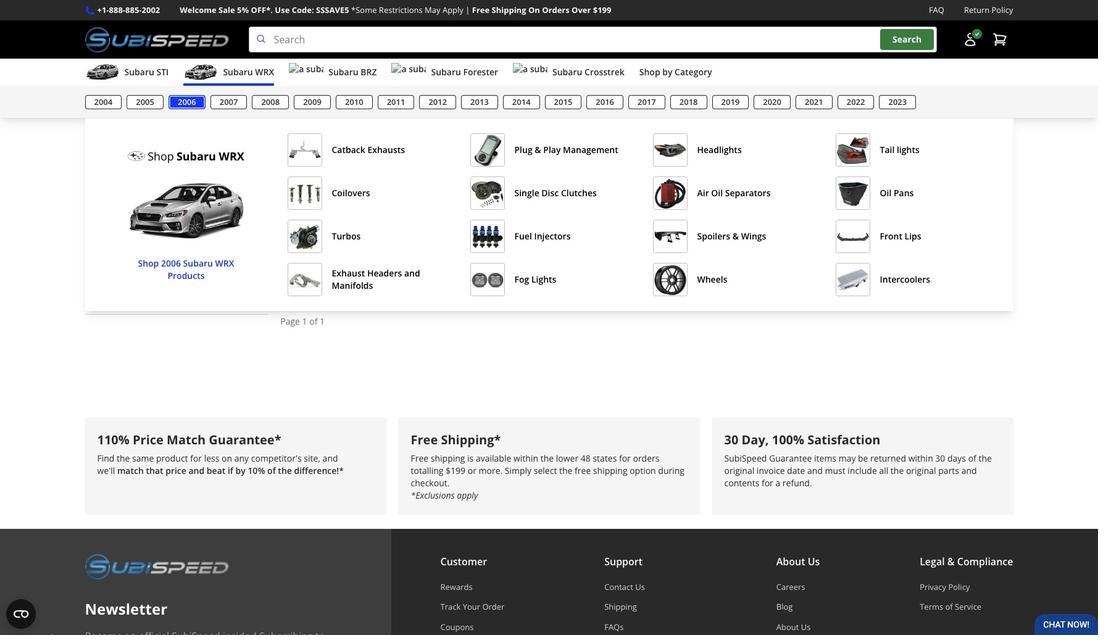Task type: vqa. For each thing, say whether or not it's contained in the screenshot.


Task type: locate. For each thing, give the bounding box(es) containing it.
free
[[472, 4, 490, 15], [411, 431, 438, 448], [411, 453, 429, 464]]

shop right subaru logo
[[148, 149, 174, 164]]

front lips link
[[836, 220, 998, 254]]

intercoolers link
[[836, 263, 998, 297]]

welcome sale 5% off*. use code: sssave5
[[180, 4, 349, 15]]

100%
[[772, 431, 804, 448]]

shipping down contact
[[604, 601, 637, 613]]

within up simply
[[514, 453, 538, 464]]

1 vertical spatial shipping
[[604, 601, 637, 613]]

blog link
[[776, 601, 820, 613]]

1 horizontal spatial shipping
[[593, 465, 627, 477]]

and left beat
[[189, 465, 204, 477]]

and
[[404, 267, 420, 279], [323, 453, 338, 464], [189, 465, 204, 477], [807, 465, 823, 477], [962, 465, 977, 477]]

0 vertical spatial sti
[[156, 66, 169, 78]]

contact
[[604, 582, 633, 593]]

0 horizontal spatial system
[[286, 125, 313, 136]]

turbos button
[[287, 220, 450, 254]]

0 horizontal spatial 2005
[[85, 148, 119, 168]]

1 vertical spatial policy
[[948, 582, 970, 593]]

contents
[[724, 477, 759, 489]]

2005, subaru, wrx sti
[[107, 92, 213, 106]]

1 vertical spatial price
[[133, 431, 164, 448]]

1 horizontal spatial original
[[906, 465, 936, 477]]

shop for shop subaru wrx
[[148, 149, 174, 164]]

a black oil pan image
[[836, 177, 869, 211]]

sti up 2005, subaru, wrx sti
[[156, 66, 169, 78]]

parts right no
[[563, 270, 587, 284]]

1 horizontal spatial $199
[[593, 4, 611, 15]]

subaru up subaru,
[[124, 66, 154, 78]]

oil left pans
[[880, 187, 892, 199]]

1 horizontal spatial by
[[663, 66, 673, 78]]

subaru inside 'dropdown button'
[[329, 66, 358, 78]]

shipping left "is"
[[431, 453, 465, 464]]

shipping
[[492, 4, 526, 15], [604, 601, 637, 613]]

apply
[[457, 490, 478, 501]]

of right days
[[968, 453, 976, 464]]

vehicle
[[323, 92, 353, 104], [378, 227, 408, 239]]

2005 button
[[127, 95, 164, 109]]

satisfaction
[[808, 431, 881, 448]]

0 horizontal spatial shipping
[[492, 4, 526, 15]]

30 left days
[[935, 453, 945, 464]]

2006 inside shop 2006 subaru wrx products
[[161, 257, 181, 269]]

2020
[[763, 96, 781, 107]]

2017
[[638, 96, 656, 107]]

2006 up products
[[161, 257, 181, 269]]

2016 button
[[587, 95, 623, 109]]

policy up terms of service link
[[948, 582, 970, 593]]

cat up the sti
[[220, 125, 232, 136]]

& inside the spoilers & wings link
[[733, 230, 739, 242]]

open widget image
[[6, 599, 36, 629]]

1 vertical spatial shipping
[[593, 465, 627, 477]]

shop left now
[[223, 92, 243, 104]]

1 horizontal spatial cat
[[236, 148, 261, 168]]

& for plug
[[535, 144, 541, 156]]

| right apply
[[466, 4, 470, 15]]

0 horizontal spatial shipping
[[431, 453, 465, 464]]

shipping*
[[441, 431, 501, 448]]

0 vertical spatial 30
[[724, 431, 739, 448]]

2014
[[512, 96, 531, 107]]

wrx down a subaru wrx thumbnail image
[[174, 92, 196, 106]]

0 horizontal spatial vehicle
[[323, 92, 353, 104]]

0 horizontal spatial within
[[514, 453, 538, 464]]

1 horizontal spatial vehicle
[[378, 227, 408, 239]]

shipping
[[431, 453, 465, 464], [593, 465, 627, 477]]

by right "if"
[[236, 465, 246, 477]]

shop inside shop 2006 subaru wrx products
[[138, 257, 159, 269]]

wrx up now
[[255, 66, 274, 78]]

management
[[563, 144, 618, 156]]

subaru brz button
[[289, 61, 377, 86]]

2002
[[142, 4, 160, 15]]

0 horizontal spatial 30
[[724, 431, 739, 448]]

wrx inside shop 2006 subaru wrx products
[[215, 257, 234, 269]]

1 vertical spatial back
[[265, 148, 301, 168]]

less
[[204, 453, 219, 464]]

contact us link
[[604, 582, 677, 593]]

shop 2006 subaru wrx products link
[[124, 257, 248, 282]]

refund.
[[783, 477, 812, 489]]

subispeed logo image up newsletter
[[85, 554, 229, 580]]

shop up 2017
[[639, 66, 660, 78]]

the up match
[[117, 453, 130, 464]]

of inside "30 day, 100% satisfaction subispeed guarantee items may be returned within 30 days of the original invoice date and must include all the original parts and contents for a refund."
[[968, 453, 976, 464]]

0 vertical spatial subispeed logo image
[[85, 27, 229, 53]]

0 vertical spatial &
[[535, 144, 541, 156]]

2009
[[303, 96, 322, 107]]

0 horizontal spatial sti
[[156, 66, 169, 78]]

0 horizontal spatial oil
[[711, 187, 723, 199]]

subispeed logo image down 2002
[[85, 27, 229, 53]]

& right legal
[[947, 555, 955, 569]]

& left play on the top of the page
[[535, 144, 541, 156]]

legal & compliance
[[920, 555, 1013, 569]]

subaru wrx element
[[0, 86, 1098, 311]]

contact us
[[604, 582, 645, 593]]

0 vertical spatial parts
[[563, 270, 587, 284]]

headlights button
[[653, 133, 816, 167]]

shop 2006 subaru wrx products
[[138, 257, 234, 282]]

shop for shop by category
[[639, 66, 660, 78]]

2023
[[889, 96, 907, 107]]

2005 inside dropdown button
[[136, 96, 154, 107]]

subaru right subaru on the left of page
[[176, 149, 216, 164]]

1 vertical spatial parts
[[938, 465, 959, 477]]

0 horizontal spatial policy
[[948, 582, 970, 593]]

by inside dropdown button
[[663, 66, 673, 78]]

30 day, 100% satisfaction subispeed guarantee items may be returned within 30 days of the original invoice date and must include all the original parts and contents for a refund.
[[724, 431, 992, 489]]

2005 for 2005
[[136, 96, 154, 107]]

2 about from the top
[[776, 621, 799, 633]]

subispeed logo image
[[85, 27, 229, 53], [85, 554, 229, 580]]

single disc clutches
[[515, 187, 597, 199]]

0 vertical spatial 2006
[[178, 96, 196, 107]]

1 within from the left
[[514, 453, 538, 464]]

0 vertical spatial vehicle
[[323, 92, 353, 104]]

shop by category
[[639, 66, 712, 78]]

a subaru brz thumbnail image image
[[289, 63, 324, 82]]

about us down 'blog' link
[[776, 621, 811, 633]]

*exclusions
[[411, 490, 455, 501]]

subaru up shop now on the top left of page
[[223, 66, 253, 78]]

1 vertical spatial |
[[275, 92, 280, 106]]

subaru up 2015 at right top
[[552, 66, 582, 78]]

days
[[948, 453, 966, 464]]

policy right return
[[992, 4, 1013, 15]]

subaru left "brz"
[[329, 66, 358, 78]]

about down blog at the bottom right
[[776, 621, 799, 633]]

1 vertical spatial about
[[776, 621, 799, 633]]

crosstrek
[[585, 66, 625, 78]]

for left your
[[661, 270, 675, 284]]

1 vertical spatial vehicle
[[378, 227, 408, 239]]

0 horizontal spatial parts
[[563, 270, 587, 284]]

2008 button
[[252, 95, 289, 109]]

0 horizontal spatial original
[[724, 465, 754, 477]]

a cat back exhaust system image
[[288, 134, 321, 167]]

lights
[[897, 144, 920, 156]]

wrx right the wrx-
[[219, 149, 244, 164]]

a set of four coilovers image
[[288, 177, 321, 211]]

1 vertical spatial &
[[733, 230, 739, 242]]

original up contents at the right bottom of the page
[[724, 465, 754, 477]]

within inside "30 day, 100% satisfaction subispeed guarantee items may be returned within 30 days of the original invoice date and must include all the original parts and contents for a refund."
[[908, 453, 933, 464]]

policy for privacy policy
[[948, 582, 970, 593]]

| right now
[[275, 92, 280, 106]]

1 horizontal spatial 1
[[320, 315, 325, 327]]

a set of four fuel injectors image
[[471, 220, 504, 254]]

no
[[547, 270, 561, 284]]

subaru wrx
[[223, 66, 274, 78]]

subaru up products
[[183, 257, 213, 269]]

1 vertical spatial sti
[[199, 92, 213, 106]]

& left wings
[[733, 230, 739, 242]]

search input field
[[249, 27, 937, 53]]

1 vertical spatial about us
[[776, 621, 811, 633]]

+1-
[[97, 4, 109, 15]]

1 vertical spatial us
[[635, 582, 645, 593]]

search
[[893, 34, 922, 45]]

0 horizontal spatial $199
[[446, 465, 466, 477]]

1 horizontal spatial within
[[908, 453, 933, 464]]

and inside find the same product for less on any competitor's site, and we'll
[[323, 453, 338, 464]]

of right page
[[309, 315, 318, 327]]

back up 2005 subaru wrx-sti cat back exhaust system
[[234, 125, 252, 136]]

2019
[[721, 96, 740, 107]]

for right states
[[619, 453, 631, 464]]

a red air oil separator image
[[653, 177, 687, 211]]

subaru for subaru brz
[[329, 66, 358, 78]]

2 vertical spatial us
[[801, 621, 811, 633]]

your
[[677, 270, 698, 284]]

a black metallic front lip image
[[836, 220, 869, 254]]

1 vertical spatial 2005
[[85, 148, 119, 168]]

1 about from the top
[[776, 555, 805, 569]]

on
[[528, 4, 540, 15]]

1 vertical spatial subispeed logo image
[[85, 554, 229, 580]]

cat right the sti
[[236, 148, 261, 168]]

1 horizontal spatial &
[[733, 230, 739, 242]]

1 horizontal spatial sti
[[199, 92, 213, 106]]

shop now
[[223, 92, 265, 104]]

1 oil from the left
[[711, 187, 723, 199]]

2 vertical spatial &
[[947, 555, 955, 569]]

price up same
[[133, 431, 164, 448]]

max
[[163, 262, 180, 273]]

sale
[[219, 4, 235, 15]]

by
[[663, 66, 673, 78], [236, 465, 246, 477]]

2015 button
[[545, 95, 582, 109]]

Min text field
[[85, 275, 155, 305]]

1 horizontal spatial back
[[265, 148, 301, 168]]

for left a
[[762, 477, 773, 489]]

headers
[[367, 267, 402, 279]]

back down cat back exhaust system link
[[265, 148, 301, 168]]

welcome
[[180, 4, 216, 15]]

vehicle down subaru brz 'dropdown button'
[[323, 92, 353, 104]]

2018
[[680, 96, 698, 107]]

30 up subispeed
[[724, 431, 739, 448]]

1 original from the left
[[724, 465, 754, 477]]

0 vertical spatial shipping
[[492, 4, 526, 15]]

0 horizontal spatial cat
[[220, 125, 232, 136]]

1 vertical spatial 30
[[935, 453, 945, 464]]

of right terms
[[945, 601, 953, 613]]

shipping down states
[[593, 465, 627, 477]]

sti
[[156, 66, 169, 78], [199, 92, 213, 106]]

1 vertical spatial 2006
[[161, 257, 181, 269]]

all
[[879, 465, 888, 477]]

subaru up 2012
[[431, 66, 461, 78]]

and up difference!*
[[323, 453, 338, 464]]

0 vertical spatial policy
[[992, 4, 1013, 15]]

the right days
[[979, 453, 992, 464]]

1 horizontal spatial price
[[133, 431, 164, 448]]

2 horizontal spatial &
[[947, 555, 955, 569]]

2 1 from the left
[[320, 315, 325, 327]]

us up careers link
[[808, 555, 820, 569]]

separators
[[725, 187, 771, 199]]

1 horizontal spatial policy
[[992, 4, 1013, 15]]

track your order
[[440, 601, 505, 613]]

0 vertical spatial |
[[466, 4, 470, 15]]

by left the category
[[663, 66, 673, 78]]

subaru forester button
[[392, 61, 498, 86]]

& for spoilers
[[733, 230, 739, 242]]

a subaru crosstrek thumbnail image image
[[513, 63, 548, 82]]

2006 inside dropdown button
[[178, 96, 196, 107]]

catback
[[332, 144, 365, 156]]

vehicle right my
[[378, 227, 408, 239]]

wrx up max text field
[[215, 257, 234, 269]]

2005 for 2005 subaru wrx-sti cat back exhaust system
[[85, 148, 119, 168]]

sti inside subaru sti dropdown button
[[156, 66, 169, 78]]

1 horizontal spatial oil
[[880, 187, 892, 199]]

2005 right the 2005,
[[136, 96, 154, 107]]

0 horizontal spatial back
[[234, 125, 252, 136]]

the
[[117, 453, 130, 464], [541, 453, 554, 464], [979, 453, 992, 464], [278, 465, 292, 477], [559, 465, 573, 477], [891, 465, 904, 477]]

order
[[482, 601, 505, 613]]

shop for shop 2006 subaru wrx products
[[138, 257, 159, 269]]

shop left the 'max'
[[138, 257, 159, 269]]

1 horizontal spatial 2005
[[136, 96, 154, 107]]

catback exhausts button
[[287, 133, 450, 167]]

faqs
[[604, 621, 624, 633]]

policy inside return policy link
[[992, 4, 1013, 15]]

2005 down the home icon
[[85, 148, 119, 168]]

within right returned
[[908, 453, 933, 464]]

is
[[467, 453, 474, 464]]

within inside free shipping* free shipping is available within the lower 48 states for orders totalling $199 or more. simply select the free shipping option during checkout. *exclusions apply
[[514, 453, 538, 464]]

5%
[[237, 4, 249, 15]]

1 vertical spatial by
[[236, 465, 246, 477]]

price up minimum slider
[[85, 220, 106, 231]]

oops! no parts are compatible for your selected vehicle!
[[518, 270, 776, 284]]

1 vertical spatial system
[[368, 148, 421, 168]]

system
[[286, 125, 313, 136], [368, 148, 421, 168]]

brz
[[361, 66, 377, 78]]

1 vertical spatial $199
[[446, 465, 466, 477]]

button image
[[963, 32, 977, 47]]

0 vertical spatial about us
[[776, 555, 820, 569]]

for inside free shipping* free shipping is available within the lower 48 states for orders totalling $199 or more. simply select the free shipping option during checkout. *exclusions apply
[[619, 453, 631, 464]]

oil right air
[[711, 187, 723, 199]]

about up careers
[[776, 555, 805, 569]]

subaru,
[[135, 92, 172, 106]]

fog lights
[[515, 274, 556, 285]]

0 vertical spatial by
[[663, 66, 673, 78]]

2 vertical spatial exhaust
[[332, 267, 365, 279]]

within
[[514, 453, 538, 464], [908, 453, 933, 464]]

a black and chrome turbo image
[[288, 220, 321, 254]]

for inside "30 day, 100% satisfaction subispeed guarantee items may be returned within 30 days of the original invoice date and must include all the original parts and contents for a refund."
[[762, 477, 773, 489]]

front lips
[[880, 230, 921, 242]]

shipping left on
[[492, 4, 526, 15]]

wheels button
[[653, 263, 816, 297]]

& inside the plug & play management link
[[535, 144, 541, 156]]

us for contact us link
[[635, 582, 645, 593]]

system up coilovers button
[[368, 148, 421, 168]]

|
[[466, 4, 470, 15], [275, 92, 280, 106]]

may
[[425, 4, 440, 15]]

1 horizontal spatial shipping
[[604, 601, 637, 613]]

0 vertical spatial price
[[85, 220, 106, 231]]

2 within from the left
[[908, 453, 933, 464]]

2006 down a subaru wrx thumbnail image
[[178, 96, 196, 107]]

oil pans
[[880, 187, 914, 199]]

2 about us from the top
[[776, 621, 811, 633]]

parts down days
[[938, 465, 959, 477]]

2014 button
[[503, 95, 540, 109]]

1 horizontal spatial system
[[368, 148, 421, 168]]

a subaru wrx thumbnail image image
[[184, 63, 218, 82]]

0 horizontal spatial price
[[85, 220, 106, 231]]

return policy link
[[964, 4, 1013, 17]]

0 vertical spatial $199
[[593, 4, 611, 15]]

0 horizontal spatial 1
[[302, 315, 307, 327]]

$199 left or
[[446, 465, 466, 477]]

original down returned
[[906, 465, 936, 477]]

0 vertical spatial 2005
[[136, 96, 154, 107]]

parts inside "30 day, 100% satisfaction subispeed guarantee items may be returned within 30 days of the original invoice date and must include all the original parts and contents for a refund."
[[938, 465, 959, 477]]

us up "shipping" link on the right bottom of page
[[635, 582, 645, 593]]

$199 right over
[[593, 4, 611, 15]]

about us up careers link
[[776, 555, 820, 569]]

system down 2009 dropdown button
[[286, 125, 313, 136]]

2013
[[470, 96, 489, 107]]

shop inside dropdown button
[[639, 66, 660, 78]]

0 vertical spatial about
[[776, 555, 805, 569]]

only
[[280, 227, 300, 239]]

0 horizontal spatial &
[[535, 144, 541, 156]]

2023 button
[[879, 95, 916, 109]]

sti left 2007
[[199, 92, 213, 106]]

for left less
[[190, 453, 202, 464]]

2011 button
[[378, 95, 414, 109]]

we'll
[[97, 465, 115, 477]]

us down 'blog' link
[[801, 621, 811, 633]]

subaru inside dropdown button
[[431, 66, 461, 78]]

and right headers
[[404, 267, 420, 279]]

1 horizontal spatial parts
[[938, 465, 959, 477]]

& for legal
[[947, 555, 955, 569]]

1 vertical spatial exhaust
[[305, 148, 364, 168]]

a black metallic wheel image
[[653, 264, 687, 297]]



Task type: describe. For each thing, give the bounding box(es) containing it.
careers link
[[776, 582, 820, 593]]

exhaust inside exhaust headers and manifolds
[[332, 267, 365, 279]]

of down the competitor's
[[267, 465, 276, 477]]

day,
[[742, 431, 769, 448]]

2005,
[[107, 92, 132, 106]]

terms of service link
[[920, 601, 1013, 613]]

1 horizontal spatial |
[[466, 4, 470, 15]]

shop subaru wrx
[[148, 149, 244, 164]]

a right head light image
[[653, 134, 687, 167]]

subaru for subaru wrx
[[223, 66, 253, 78]]

spoilers & wings
[[697, 230, 766, 242]]

search button
[[880, 29, 934, 50]]

and inside exhaust headers and manifolds
[[404, 267, 420, 279]]

the down the competitor's
[[278, 465, 292, 477]]

2020 button
[[754, 95, 791, 109]]

0 vertical spatial us
[[808, 555, 820, 569]]

2005 subaru wrx-sti cat back exhaust system
[[85, 148, 421, 168]]

single disc clutches link
[[470, 177, 633, 211]]

1 subispeed logo image from the top
[[85, 27, 229, 53]]

2010 button
[[336, 95, 373, 109]]

main element
[[0, 59, 1098, 311]]

2004 button
[[85, 95, 122, 109]]

exhausts
[[368, 144, 405, 156]]

about us link
[[776, 621, 820, 633]]

1 horizontal spatial 30
[[935, 453, 945, 464]]

fog lights link
[[470, 263, 633, 297]]

a pair of tail lights image
[[836, 134, 869, 167]]

$199 inside free shipping* free shipping is available within the lower 48 states for orders totalling $199 or more. simply select the free shipping option during checkout. *exclusions apply
[[446, 465, 466, 477]]

catback exhausts link
[[287, 133, 450, 167]]

a black metallic spoiler image
[[653, 220, 687, 254]]

subaru for subaru sti
[[124, 66, 154, 78]]

privacy policy link
[[920, 582, 1013, 593]]

and down items
[[807, 465, 823, 477]]

home image
[[85, 126, 95, 136]]

2013 button
[[461, 95, 498, 109]]

plug & play management button
[[470, 133, 633, 167]]

be
[[858, 453, 868, 464]]

find the same product for less on any competitor's site, and we'll
[[97, 453, 338, 477]]

intercoolers button
[[836, 263, 998, 297]]

0 vertical spatial system
[[286, 125, 313, 136]]

1 about us from the top
[[776, 555, 820, 569]]

track your order link
[[440, 601, 505, 613]]

the inside find the same product for less on any competitor's site, and we'll
[[117, 453, 130, 464]]

shop 2006 subaru wrx products button
[[124, 257, 248, 282]]

exhaust headers and manifolds
[[332, 267, 420, 291]]

lower
[[556, 453, 578, 464]]

*some restrictions may apply | free shipping on orders over $199
[[351, 4, 611, 15]]

over
[[572, 4, 591, 15]]

play
[[543, 144, 561, 156]]

0 vertical spatial exhaust
[[254, 125, 284, 136]]

2 oil from the left
[[880, 187, 892, 199]]

1 vertical spatial cat
[[236, 148, 261, 168]]

2 subispeed logo image from the top
[[85, 554, 229, 580]]

subaru for subaru forester
[[431, 66, 461, 78]]

totalling
[[411, 465, 444, 477]]

2007 button
[[210, 95, 247, 109]]

885-
[[125, 4, 142, 15]]

subispeed
[[724, 453, 767, 464]]

fuel
[[515, 230, 532, 242]]

match that price and beat if by 10% of the difference!*
[[117, 465, 344, 477]]

disc
[[542, 187, 559, 199]]

plug & play management
[[515, 144, 618, 156]]

off*.
[[251, 4, 273, 15]]

and down days
[[962, 465, 977, 477]]

for inside find the same product for less on any competitor's site, and we'll
[[190, 453, 202, 464]]

coilovers link
[[287, 177, 450, 211]]

the down lower at the bottom of the page
[[559, 465, 573, 477]]

subaru inside shop 2006 subaru wrx products
[[183, 257, 213, 269]]

catback exhausts
[[332, 144, 405, 156]]

on
[[222, 453, 232, 464]]

difference!*
[[294, 465, 344, 477]]

products
[[168, 270, 205, 282]]

any
[[234, 453, 249, 464]]

vehicle inside "button"
[[323, 92, 353, 104]]

2021 button
[[796, 95, 833, 109]]

2010
[[345, 96, 363, 107]]

2011
[[387, 96, 405, 107]]

now
[[246, 92, 265, 104]]

maximum slider
[[256, 242, 268, 255]]

faq
[[929, 4, 944, 15]]

shop by category button
[[639, 61, 712, 86]]

match
[[167, 431, 206, 448]]

the up select
[[541, 453, 554, 464]]

site,
[[304, 453, 320, 464]]

0 vertical spatial shipping
[[431, 453, 465, 464]]

returned
[[870, 453, 906, 464]]

wheels
[[697, 274, 727, 285]]

2 vertical spatial free
[[411, 453, 429, 464]]

subaru wrx button
[[184, 61, 274, 86]]

subaru brz
[[329, 66, 377, 78]]

support
[[604, 555, 643, 569]]

wrx inside dropdown button
[[255, 66, 274, 78]]

a pair of fog lights image
[[471, 264, 504, 297]]

subaru crosstrek button
[[513, 61, 625, 86]]

subaru for subaru crosstrek
[[552, 66, 582, 78]]

2006 button
[[169, 95, 205, 109]]

wings
[[741, 230, 766, 242]]

spoilers
[[697, 230, 730, 242]]

Max text field
[[163, 275, 233, 305]]

policy for return policy
[[992, 4, 1013, 15]]

only compatible to my vehicle
[[280, 227, 408, 239]]

select
[[534, 465, 557, 477]]

1 1 from the left
[[302, 315, 307, 327]]

a subaru forester thumbnail image image
[[392, 63, 426, 82]]

oil pans link
[[836, 177, 998, 211]]

selected
[[701, 270, 739, 284]]

my
[[363, 227, 376, 239]]

a
[[776, 477, 780, 489]]

a single disc clutch assembly image
[[471, 177, 504, 211]]

0 vertical spatial free
[[472, 4, 490, 15]]

return
[[964, 4, 990, 15]]

more.
[[479, 465, 503, 477]]

plug & play management link
[[470, 133, 633, 167]]

a plug and play engine management system image
[[471, 134, 504, 167]]

front lips button
[[836, 220, 998, 254]]

fuel injectors button
[[470, 220, 633, 254]]

guarantee
[[769, 453, 812, 464]]

the right all
[[891, 465, 904, 477]]

price inside price "dropdown button"
[[85, 220, 106, 231]]

us for about us link
[[801, 621, 811, 633]]

2021
[[805, 96, 823, 107]]

simply
[[505, 465, 532, 477]]

0 horizontal spatial by
[[236, 465, 246, 477]]

a subaru wrx image
[[124, 165, 248, 257]]

subaru logo image
[[128, 148, 145, 165]]

minimum slider
[[85, 242, 97, 255]]

shop for shop now
[[223, 92, 243, 104]]

0 vertical spatial back
[[234, 125, 252, 136]]

tail lights link
[[836, 133, 998, 167]]

available
[[476, 453, 511, 464]]

terms of service
[[920, 601, 982, 613]]

+1-888-885-2002
[[97, 4, 160, 15]]

2 original from the left
[[906, 465, 936, 477]]

an exhaust header image
[[288, 264, 321, 297]]

1 vertical spatial free
[[411, 431, 438, 448]]

a light metallic intercooler image
[[836, 264, 869, 297]]

items
[[814, 453, 836, 464]]

faqs link
[[604, 621, 677, 633]]

0 vertical spatial cat
[[220, 125, 232, 136]]

0 horizontal spatial |
[[275, 92, 280, 106]]

air
[[697, 187, 709, 199]]

a subaru sti thumbnail image image
[[85, 63, 119, 82]]



